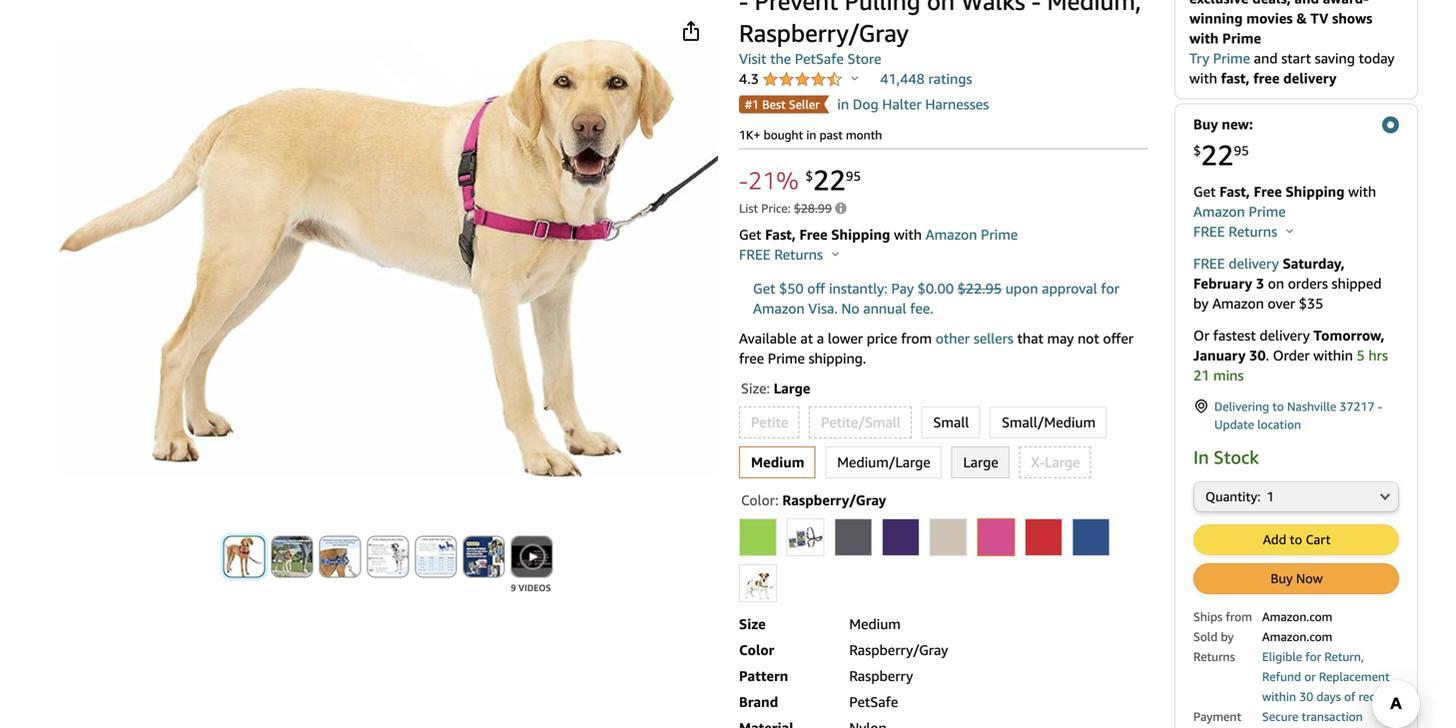 Task type: vqa. For each thing, say whether or not it's contained in the screenshot.
contact corresponding to For more information, contact the New York Department of Taxation and Finance (
no



Task type: locate. For each thing, give the bounding box(es) containing it.
1 vertical spatial 30
[[1300, 690, 1314, 704]]

x-large button
[[1020, 448, 1091, 478]]

shipping for bottom amazon prime link
[[832, 226, 891, 243]]

2 vertical spatial popover image
[[832, 251, 839, 256]]

in left the dog
[[838, 96, 849, 112]]

popover image up saturday,
[[1287, 228, 1294, 233]]

0 horizontal spatial within
[[1263, 690, 1297, 704]]

0 horizontal spatial -
[[739, 166, 748, 195]]

2 vertical spatial returns
[[1194, 650, 1236, 664]]

0 vertical spatial -
[[739, 166, 748, 195]]

ships from amazon.com sold by
[[1194, 610, 1333, 644]]

1 horizontal spatial get fast, free shipping with amazon prime
[[1194, 183, 1377, 220]]

to
[[1273, 399, 1284, 413], [1290, 532, 1303, 547]]

amazon prime link up free delivery link
[[1194, 203, 1286, 220]]

free up free delivery
[[1194, 223, 1225, 240]]

quantity: 1
[[1206, 489, 1275, 504]]

0 vertical spatial to
[[1273, 399, 1284, 413]]

0 vertical spatial raspberry/gray
[[783, 492, 887, 509]]

1 horizontal spatial for
[[1306, 650, 1322, 664]]

free returns up $50 at the top right of the page
[[739, 246, 827, 263]]

0 vertical spatial fast,
[[1220, 183, 1251, 200]]

amazon down february
[[1213, 295, 1264, 312]]

delivery down start
[[1284, 70, 1337, 86]]

delivery up 3
[[1229, 255, 1280, 272]]

petsafe
[[795, 50, 844, 67], [850, 694, 899, 710]]

1 vertical spatial delivery
[[1229, 255, 1280, 272]]

1 vertical spatial from
[[1226, 610, 1253, 624]]

1 vertical spatial fast,
[[765, 226, 796, 243]]

prime up free delivery link
[[1249, 203, 1286, 220]]

1 amazon.com from the top
[[1263, 610, 1333, 624]]

amazon.com inside ships from amazon.com sold by
[[1263, 610, 1333, 624]]

free down available on the top right of the page
[[739, 350, 764, 367]]

1 horizontal spatial by
[[1221, 630, 1234, 644]]

41,448
[[881, 70, 925, 87]]

returns up free delivery
[[1229, 223, 1278, 240]]

0 horizontal spatial free returns button
[[739, 245, 839, 265]]

shipping up saturday,
[[1286, 183, 1345, 200]]

1 vertical spatial shipping
[[832, 226, 891, 243]]

that may not offer free prime shipping.
[[739, 330, 1134, 367]]

by
[[1194, 295, 1209, 312], [1221, 630, 1234, 644]]

22 down "buy new:"
[[1201, 138, 1234, 172]]

None submit
[[224, 537, 264, 577], [272, 537, 312, 577], [320, 537, 360, 577], [368, 537, 408, 577], [416, 537, 456, 577], [464, 537, 504, 577], [512, 537, 552, 577], [224, 537, 264, 577], [272, 537, 312, 577], [320, 537, 360, 577], [368, 537, 408, 577], [416, 537, 456, 577], [464, 537, 504, 577], [512, 537, 552, 577]]

with up pay
[[894, 226, 922, 243]]

1 vertical spatial to
[[1290, 532, 1303, 547]]

1 horizontal spatial medium
[[850, 616, 901, 632]]

0 vertical spatial free returns button
[[1194, 222, 1294, 242]]

0 vertical spatial 95
[[1234, 143, 1250, 158]]

update
[[1215, 417, 1255, 431]]

to for add
[[1290, 532, 1303, 547]]

free down list
[[739, 246, 771, 263]]

0 horizontal spatial with
[[894, 226, 922, 243]]

0 horizontal spatial by
[[1194, 295, 1209, 312]]

1 vertical spatial popover image
[[1287, 228, 1294, 233]]

in stock
[[1194, 446, 1259, 468]]

95 inside "$ 22 95"
[[1234, 143, 1250, 158]]

buy left new:
[[1194, 116, 1219, 132]]

from right ships
[[1226, 610, 1253, 624]]

large inside 'button'
[[964, 454, 999, 471]]

for right 'approval'
[[1101, 280, 1120, 297]]

1 horizontal spatial buy
[[1271, 571, 1293, 586]]

1 vertical spatial by
[[1221, 630, 1234, 644]]

0 vertical spatial by
[[1194, 295, 1209, 312]]

bought
[[764, 128, 803, 142]]

0 horizontal spatial fast,
[[765, 226, 796, 243]]

$ up $28.99
[[806, 168, 813, 184]]

0 horizontal spatial free returns
[[739, 246, 827, 263]]

medium
[[751, 454, 805, 471], [850, 616, 901, 632]]

22 up $28.99
[[813, 163, 846, 197]]

small/medium
[[1002, 414, 1096, 431]]

medium up raspberry
[[850, 616, 901, 632]]

0 horizontal spatial free
[[800, 226, 828, 243]]

1 horizontal spatial shipping
[[1286, 183, 1345, 200]]

in dog halter harnesses
[[838, 96, 989, 112]]

fawn/brown image
[[931, 520, 967, 555]]

prime up the fast,
[[1214, 50, 1251, 66]]

0 horizontal spatial free
[[739, 350, 764, 367]]

1 horizontal spatial -
[[1378, 399, 1383, 413]]

to up location
[[1273, 399, 1284, 413]]

from down the fee.
[[901, 330, 932, 347]]

within down tomorrow,
[[1314, 347, 1354, 363]]

- right '37217'
[[1378, 399, 1383, 413]]

0 vertical spatial amazon prime link
[[1194, 203, 1286, 220]]

2 horizontal spatial large
[[1045, 454, 1081, 471]]

teal image
[[740, 565, 776, 601]]

1 vertical spatial 95
[[846, 168, 861, 184]]

2 horizontal spatial with
[[1349, 183, 1377, 200]]

prime down available on the top right of the page
[[768, 350, 805, 367]]

get down list
[[739, 226, 762, 243]]

annual
[[863, 300, 907, 317]]

0 horizontal spatial get fast, free shipping with amazon prime
[[739, 226, 1018, 243]]

1 vertical spatial medium
[[850, 616, 901, 632]]

$50
[[779, 280, 804, 297]]

9 videos
[[511, 582, 551, 593]]

0 horizontal spatial to
[[1273, 399, 1284, 413]]

95 down new:
[[1234, 143, 1250, 158]]

1 vertical spatial amazon.com
[[1263, 630, 1333, 644]]

list
[[739, 201, 758, 215]]

tomorrow,
[[1314, 327, 1385, 343]]

fast, free delivery
[[1221, 70, 1337, 86]]

amazon down $50 at the top right of the page
[[753, 300, 805, 317]]

30 inside the eligible for return, refund or replacement within 30 days of receipt payment
[[1300, 690, 1314, 704]]

0 vertical spatial within
[[1314, 347, 1354, 363]]

saturday, february 3
[[1194, 255, 1345, 292]]

1 horizontal spatial free returns
[[1194, 223, 1282, 240]]

$28.99
[[794, 201, 832, 215]]

0 horizontal spatial 30
[[1250, 347, 1266, 363]]

sellers
[[974, 330, 1014, 347]]

2 vertical spatial with
[[894, 226, 922, 243]]

petsafe down raspberry
[[850, 694, 899, 710]]

fast,
[[1220, 183, 1251, 200], [765, 226, 796, 243]]

fast, down 'price:' in the right top of the page
[[765, 226, 796, 243]]

0 vertical spatial shipping
[[1286, 183, 1345, 200]]

location
[[1258, 417, 1302, 431]]

amazon.com up eligible
[[1263, 630, 1333, 644]]

by down february
[[1194, 295, 1209, 312]]

or
[[1305, 670, 1316, 684]]

0 horizontal spatial 95
[[846, 168, 861, 184]]

amazon up $0.00
[[926, 226, 978, 243]]

- inside -21% $ 22 95
[[739, 166, 748, 195]]

medium inside button
[[751, 454, 805, 471]]

large for size: large
[[774, 380, 811, 397]]

large
[[774, 380, 811, 397], [964, 454, 999, 471], [1045, 454, 1081, 471]]

halter
[[883, 96, 922, 112]]

free delivery link
[[1194, 255, 1280, 272]]

large down the small/medium 'button'
[[1045, 454, 1081, 471]]

1 horizontal spatial to
[[1290, 532, 1303, 547]]

get fast, free shipping with amazon prime up saturday,
[[1194, 183, 1377, 220]]

get fast, free shipping with amazon prime up get $50 off instantly: pay $0.00 $22.95
[[739, 226, 1018, 243]]

returns down sold
[[1194, 650, 1236, 664]]

large button
[[953, 448, 1009, 478]]

in left past
[[807, 128, 817, 142]]

saving
[[1315, 50, 1356, 66]]

amazon prime link up $22.95
[[926, 226, 1018, 243]]

1 horizontal spatial large
[[964, 454, 999, 471]]

to for delivering
[[1273, 399, 1284, 413]]

available
[[739, 330, 797, 347]]

visit
[[739, 50, 767, 67]]

other
[[936, 330, 970, 347]]

0 vertical spatial delivery
[[1284, 70, 1337, 86]]

1 vertical spatial within
[[1263, 690, 1297, 704]]

option group containing petite
[[733, 403, 1149, 483]]

1 vertical spatial $
[[806, 168, 813, 184]]

other sellers link
[[936, 330, 1014, 347]]

0 horizontal spatial petsafe
[[795, 50, 844, 67]]

ratings
[[929, 70, 973, 87]]

2 horizontal spatial popover image
[[1287, 228, 1294, 233]]

- up list
[[739, 166, 748, 195]]

buy for buy new:
[[1194, 116, 1219, 132]]

1 vertical spatial in
[[807, 128, 817, 142]]

buy left now
[[1271, 571, 1293, 586]]

get left $50 at the top right of the page
[[753, 280, 776, 297]]

free
[[1254, 70, 1280, 86], [739, 350, 764, 367]]

get inside get fast, free shipping with amazon prime
[[1194, 183, 1216, 200]]

amazon inside on orders shipped by amazon over $35
[[1213, 295, 1264, 312]]

popover image up the instantly:
[[832, 251, 839, 256]]

payment
[[1194, 710, 1242, 724]]

1 horizontal spatial from
[[1226, 610, 1253, 624]]

1 horizontal spatial with
[[1190, 70, 1218, 86]]

1 vertical spatial free returns
[[739, 246, 827, 263]]

0 vertical spatial popover image
[[852, 75, 859, 80]]

30
[[1250, 347, 1266, 363], [1300, 690, 1314, 704]]

1 horizontal spatial popover image
[[852, 75, 859, 80]]

large right size:
[[774, 380, 811, 397]]

0 vertical spatial free returns
[[1194, 223, 1282, 240]]

free down $28.99
[[800, 226, 828, 243]]

large inside button
[[1045, 454, 1081, 471]]

refund
[[1263, 670, 1302, 684]]

within up secure
[[1263, 690, 1297, 704]]

.
[[1266, 347, 1270, 363]]

free down and
[[1254, 70, 1280, 86]]

raspberry/gray up raspberry
[[850, 642, 949, 658]]

30 up the secure transaction button
[[1300, 690, 1314, 704]]

amazon.com down buy now submit
[[1263, 610, 1333, 624]]

1 horizontal spatial petsafe
[[850, 694, 899, 710]]

not
[[1078, 330, 1100, 347]]

95
[[1234, 143, 1250, 158], [846, 168, 861, 184]]

shipping inside get fast, free shipping with amazon prime
[[1286, 183, 1345, 200]]

$ down "buy new:"
[[1194, 143, 1201, 158]]

popover image
[[852, 75, 859, 80], [1287, 228, 1294, 233], [832, 251, 839, 256]]

free returns up free delivery
[[1194, 223, 1282, 240]]

with down try
[[1190, 70, 1218, 86]]

raspberry/gray up charcoal/black image on the right of the page
[[783, 492, 887, 509]]

buy
[[1194, 116, 1219, 132], [1271, 571, 1293, 586]]

for
[[1101, 280, 1120, 297], [1306, 650, 1322, 664]]

22
[[1201, 138, 1234, 172], [813, 163, 846, 197]]

0 horizontal spatial medium
[[751, 454, 805, 471]]

with up "shipped"
[[1349, 183, 1377, 200]]

saturday,
[[1283, 255, 1345, 272]]

0 vertical spatial $
[[1194, 143, 1201, 158]]

price:
[[762, 201, 791, 215]]

0 vertical spatial buy
[[1194, 116, 1219, 132]]

1 vertical spatial for
[[1306, 650, 1322, 664]]

petsafe up the 4.3 button
[[795, 50, 844, 67]]

returns up $50 at the top right of the page
[[775, 246, 823, 263]]

0 vertical spatial for
[[1101, 280, 1120, 297]]

0 vertical spatial get
[[1194, 183, 1216, 200]]

1 vertical spatial -
[[1378, 399, 1383, 413]]

medium down petite "button"
[[751, 454, 805, 471]]

0 vertical spatial option group
[[733, 403, 1149, 483]]

2 amazon.com from the top
[[1263, 630, 1333, 644]]

by right sold
[[1221, 630, 1234, 644]]

1 horizontal spatial fast,
[[1220, 183, 1251, 200]]

$0.00
[[918, 280, 954, 297]]

0 vertical spatial medium
[[751, 454, 805, 471]]

30 down or fastest delivery
[[1250, 347, 1266, 363]]

option group
[[733, 403, 1149, 483], [733, 515, 1149, 606]]

get
[[1194, 183, 1216, 200], [739, 226, 762, 243], [753, 280, 776, 297]]

1k+ bought in past month
[[739, 128, 883, 142]]

prime inside that may not offer free prime shipping.
[[768, 350, 805, 367]]

1 option group from the top
[[733, 403, 1149, 483]]

free returns button up $50 at the top right of the page
[[739, 245, 839, 265]]

amazon.com returns
[[1194, 630, 1333, 664]]

x-
[[1031, 454, 1045, 471]]

fastest
[[1214, 327, 1256, 343]]

with inside get fast, free shipping with amazon prime
[[1349, 183, 1377, 200]]

1 vertical spatial option group
[[733, 515, 1149, 606]]

0 horizontal spatial for
[[1101, 280, 1120, 297]]

sold
[[1194, 630, 1218, 644]]

free up february
[[1194, 255, 1225, 272]]

$ inside -21% $ 22 95
[[806, 168, 813, 184]]

get down "$ 22 95"
[[1194, 183, 1216, 200]]

1 horizontal spatial in
[[838, 96, 849, 112]]

store
[[848, 50, 882, 67]]

1 horizontal spatial 22
[[1201, 138, 1234, 172]]

1 vertical spatial free
[[800, 226, 828, 243]]

amazon
[[1194, 203, 1246, 220], [926, 226, 978, 243], [1213, 295, 1264, 312], [753, 300, 805, 317]]

0 vertical spatial 30
[[1250, 347, 1266, 363]]

returns inside amazon.com returns
[[1194, 650, 1236, 664]]

for up or
[[1306, 650, 1322, 664]]

black/silver image
[[788, 520, 824, 555]]

delivery up "order"
[[1260, 327, 1310, 343]]

1 vertical spatial amazon prime link
[[926, 226, 1018, 243]]

dropdown image
[[1381, 492, 1391, 500]]

shipping up the instantly:
[[832, 226, 891, 243]]

to inside delivering to nashville 37217 - update location
[[1273, 399, 1284, 413]]

from inside ships from amazon.com sold by
[[1226, 610, 1253, 624]]

0 horizontal spatial shipping
[[832, 226, 891, 243]]

4.3
[[739, 70, 763, 87]]

1 horizontal spatial free
[[1254, 70, 1280, 86]]

free
[[1254, 183, 1282, 200], [800, 226, 828, 243]]

offer
[[1103, 330, 1134, 347]]

free returns button up free delivery
[[1194, 222, 1294, 242]]

raspberry
[[850, 668, 914, 684]]

free up free delivery
[[1254, 183, 1282, 200]]

0 vertical spatial get fast, free shipping with amazon prime
[[1194, 183, 1377, 220]]

popover image inside the 4.3 button
[[852, 75, 859, 80]]

x-large
[[1031, 454, 1081, 471]]

1
[[1267, 489, 1275, 504]]

0 vertical spatial from
[[901, 330, 932, 347]]

medium/large
[[837, 454, 931, 471]]

amazon inside upon approval for amazon visa. no annual fee.
[[753, 300, 805, 317]]

30 inside 'tomorrow, january 30'
[[1250, 347, 1266, 363]]

delivery
[[1284, 70, 1337, 86], [1229, 255, 1280, 272], [1260, 327, 1310, 343]]

2 vertical spatial delivery
[[1260, 327, 1310, 343]]

amazon prime link
[[1194, 203, 1286, 220], [926, 226, 1018, 243]]

0 horizontal spatial from
[[901, 330, 932, 347]]

95 down month
[[846, 168, 861, 184]]

0 horizontal spatial buy
[[1194, 116, 1219, 132]]

1 vertical spatial get
[[739, 226, 762, 243]]

1 vertical spatial buy
[[1271, 571, 1293, 586]]

red/black image
[[1026, 520, 1062, 555]]

popover image down store on the top
[[852, 75, 859, 80]]

transaction
[[1302, 710, 1363, 724]]

2 option group from the top
[[733, 515, 1149, 606]]

fast, down "$ 22 95"
[[1220, 183, 1251, 200]]

color:
[[741, 492, 779, 509]]

large down small
[[964, 454, 999, 471]]

free returns
[[1194, 223, 1282, 240], [739, 246, 827, 263]]

to right 'add'
[[1290, 532, 1303, 547]]

receipt
[[1359, 690, 1396, 704]]

within
[[1314, 347, 1354, 363], [1263, 690, 1297, 704]]

0 horizontal spatial large
[[774, 380, 811, 397]]



Task type: describe. For each thing, give the bounding box(es) containing it.
0 horizontal spatial 22
[[813, 163, 846, 197]]

option group for color: raspberry/gray
[[733, 515, 1149, 606]]

color: raspberry/gray
[[741, 492, 887, 509]]

size
[[739, 616, 766, 632]]

0 vertical spatial free
[[1254, 70, 1280, 86]]

amazon up free delivery link
[[1194, 203, 1246, 220]]

the
[[770, 50, 791, 67]]

-21% $ 22 95
[[739, 163, 861, 197]]

Buy Now submit
[[1195, 564, 1399, 593]]

orders
[[1288, 275, 1328, 292]]

try prime link
[[1190, 50, 1251, 66]]

fee.
[[910, 300, 934, 317]]

free for the free returns button to the right
[[1194, 223, 1225, 240]]

popover image for bottommost the free returns button
[[832, 251, 839, 256]]

days
[[1317, 690, 1342, 704]]

by inside ships from amazon.com sold by
[[1221, 630, 1234, 644]]

no
[[842, 300, 860, 317]]

by inside on orders shipped by amazon over $35
[[1194, 295, 1209, 312]]

try
[[1190, 50, 1210, 66]]

best
[[763, 97, 786, 111]]

secure
[[1263, 710, 1299, 724]]

tomorrow, january 30
[[1194, 327, 1385, 363]]

cart
[[1306, 532, 1331, 547]]

radio active image
[[1383, 116, 1400, 133]]

free inside that may not offer free prime shipping.
[[739, 350, 764, 367]]

1 vertical spatial free returns button
[[739, 245, 839, 265]]

order
[[1273, 347, 1310, 363]]

delivery for free
[[1284, 70, 1337, 86]]

new:
[[1222, 116, 1254, 132]]

get $50 off instantly: pay $0.00 $22.95
[[753, 280, 1002, 297]]

ships
[[1194, 610, 1223, 624]]

Add to Cart submit
[[1195, 525, 1399, 554]]

get for bottom amazon prime link
[[739, 226, 762, 243]]

past
[[820, 128, 843, 142]]

of
[[1345, 690, 1356, 704]]

pattern
[[739, 668, 789, 684]]

0 horizontal spatial in
[[807, 128, 817, 142]]

fast,
[[1221, 70, 1250, 86]]

delivery for fastest
[[1260, 327, 1310, 343]]

brand
[[739, 694, 779, 710]]

visa.
[[809, 300, 838, 317]]

on orders shipped by amazon over $35
[[1194, 275, 1382, 312]]

quantity:
[[1206, 489, 1261, 504]]

option group for size: large
[[733, 403, 1149, 483]]

shipping.
[[809, 350, 867, 367]]

eligible
[[1263, 650, 1303, 664]]

replacement
[[1319, 670, 1390, 684]]

or
[[1194, 327, 1210, 343]]

deep purple/black image
[[883, 520, 919, 555]]

buy new:
[[1194, 116, 1254, 132]]

37217
[[1340, 399, 1375, 413]]

off
[[808, 280, 826, 297]]

1 horizontal spatial free returns button
[[1194, 222, 1294, 242]]

approval
[[1042, 280, 1098, 297]]

1 vertical spatial get fast, free shipping with amazon prime
[[739, 226, 1018, 243]]

amazon.com inside amazon.com returns
[[1263, 630, 1333, 644]]

free delivery
[[1194, 255, 1280, 272]]

with inside "and start saving today with"
[[1190, 70, 1218, 86]]

medium button
[[740, 448, 815, 478]]

0 vertical spatial petsafe
[[795, 50, 844, 67]]

in
[[1194, 446, 1209, 468]]

within inside the eligible for return, refund or replacement within 30 days of receipt payment
[[1263, 690, 1297, 704]]

1k+
[[739, 128, 761, 142]]

videos
[[519, 582, 551, 593]]

1 vertical spatial raspberry/gray
[[850, 642, 949, 658]]

that
[[1018, 330, 1044, 347]]

upon approval for amazon visa. no annual fee.
[[753, 280, 1120, 317]]

small button
[[923, 408, 979, 438]]

pay
[[892, 280, 914, 297]]

price
[[867, 330, 898, 347]]

0 vertical spatial in
[[838, 96, 849, 112]]

- inside delivering to nashville 37217 - update location
[[1378, 399, 1383, 413]]

get for amazon prime link to the right
[[1194, 183, 1216, 200]]

0 vertical spatial returns
[[1229, 223, 1278, 240]]

41,448 ratings link
[[881, 70, 973, 87]]

1 horizontal spatial free
[[1254, 183, 1282, 200]]

prime up $22.95
[[981, 226, 1018, 243]]

$35
[[1299, 295, 1324, 312]]

apple green/gray image
[[740, 520, 776, 555]]

february
[[1194, 275, 1253, 292]]

nashville
[[1288, 399, 1337, 413]]

petite button
[[740, 408, 799, 438]]

1 vertical spatial returns
[[775, 246, 823, 263]]

$22.95
[[958, 280, 1002, 297]]

petite/small
[[821, 414, 901, 431]]

for inside the eligible for return, refund or replacement within 30 days of receipt payment
[[1306, 650, 1322, 664]]

popover image for the free returns button to the right
[[1287, 228, 1294, 233]]

charcoal/black image
[[836, 520, 872, 555]]

delivering
[[1215, 399, 1270, 413]]

5
[[1357, 347, 1365, 363]]

petite/small button
[[810, 408, 911, 438]]

95 inside -21% $ 22 95
[[846, 168, 861, 184]]

visit the petsafe store link
[[739, 50, 882, 67]]

delivering to nashville 37217 - update location
[[1215, 399, 1383, 431]]

instantly:
[[829, 280, 888, 297]]

list price: $28.99
[[739, 201, 832, 215]]

#1
[[745, 97, 759, 111]]

buy for buy now
[[1271, 571, 1293, 586]]

seller
[[789, 97, 820, 111]]

hrs
[[1369, 347, 1389, 363]]

free for bottommost the free returns button
[[739, 246, 771, 263]]

royal blue/navy blue image
[[1074, 520, 1110, 555]]

shipped
[[1332, 275, 1382, 292]]

now
[[1297, 571, 1323, 586]]

shipping for amazon prime link to the right
[[1286, 183, 1345, 200]]

over
[[1268, 295, 1296, 312]]

month
[[846, 128, 883, 142]]

and
[[1254, 50, 1278, 66]]

return,
[[1325, 650, 1365, 664]]

mins
[[1214, 367, 1244, 383]]

or fastest delivery
[[1194, 327, 1314, 343]]

add
[[1263, 532, 1287, 547]]

add to cart
[[1263, 532, 1331, 547]]

1 horizontal spatial amazon prime link
[[1194, 203, 1286, 220]]

large for x-large
[[1045, 454, 1081, 471]]

$ inside "$ 22 95"
[[1194, 143, 1201, 158]]

for inside upon approval for amazon visa. no annual fee.
[[1101, 280, 1120, 297]]

free for free delivery link
[[1194, 255, 1225, 272]]

raspberry/gray image
[[978, 520, 1014, 555]]

eligible for return, refund or replacement within 30 days of receipt payment
[[1194, 650, 1396, 724]]

. order within
[[1266, 347, 1357, 363]]

color
[[739, 642, 775, 658]]

5 hrs 21 mins
[[1194, 347, 1389, 383]]

2 vertical spatial get
[[753, 280, 776, 297]]

upon
[[1006, 280, 1039, 297]]

small/medium button
[[991, 408, 1106, 438]]

1 vertical spatial petsafe
[[850, 694, 899, 710]]

1 horizontal spatial within
[[1314, 347, 1354, 363]]

at
[[801, 330, 813, 347]]

#1 best seller
[[745, 97, 820, 111]]

9
[[511, 582, 516, 593]]



